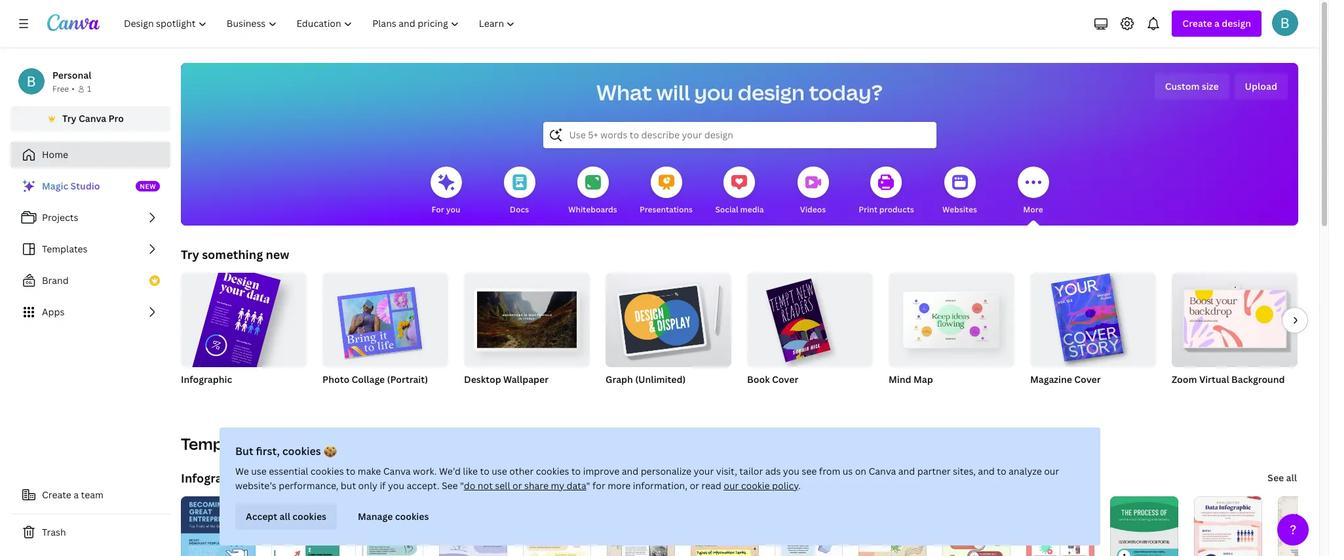 Task type: describe. For each thing, give the bounding box(es) containing it.
800
[[181, 390, 197, 401]]

mind map
[[889, 373, 934, 386]]

group for photo collage (portrait)
[[323, 268, 448, 367]]

2 and from the left
[[898, 465, 915, 477]]

cookies down accept.
[[395, 510, 429, 523]]

team
[[81, 488, 104, 501]]

products
[[880, 204, 914, 215]]

projects link
[[10, 205, 170, 231]]

partner
[[917, 465, 951, 477]]

policy
[[772, 479, 798, 492]]

group for zoom virtual background
[[1172, 268, 1298, 367]]

background
[[1232, 373, 1286, 386]]

photo collage (portrait) group
[[323, 268, 448, 403]]

custom
[[1166, 80, 1200, 92]]

accept
[[246, 510, 277, 523]]

magazine cover group
[[1031, 268, 1157, 403]]

but
[[341, 479, 356, 492]]

my
[[551, 479, 564, 492]]

infographics link
[[181, 470, 253, 486]]

you up policy at the right bottom of page
[[783, 465, 800, 477]]

cookies up my
[[536, 465, 569, 477]]

" inside we use essential cookies to make canva work. we'd like to use other cookies to improve and personalize your visit, tailor ads you see from us on canva and partner sites, and to analyze our website's performance, but only if you accept. see "
[[460, 479, 464, 492]]

🍪
[[323, 444, 336, 458]]

analyze
[[1009, 465, 1042, 477]]

8.5
[[1031, 390, 1042, 401]]

create for create a design
[[1183, 17, 1213, 30]]

our inside we use essential cookies to make canva work. we'd like to use other cookies to improve and personalize your visit, tailor ads you see from us on canva and partner sites, and to analyze our website's performance, but only if you accept. see "
[[1044, 465, 1059, 477]]

800 × 2000 px button
[[181, 389, 249, 403]]

photo collage (portrait)
[[323, 373, 428, 386]]

× for book cover
[[768, 390, 772, 401]]

group for mind map
[[889, 268, 1015, 367]]

design inside dropdown button
[[1222, 17, 1252, 30]]

size
[[1202, 80, 1219, 92]]

on
[[855, 465, 867, 477]]

group for magazine cover
[[1031, 268, 1157, 367]]

videos button
[[798, 157, 829, 226]]

.
[[798, 479, 801, 492]]

more
[[608, 479, 631, 492]]

try for try something new
[[181, 247, 199, 262]]

home link
[[10, 142, 170, 168]]

if
[[380, 479, 386, 492]]

whiteboards button
[[569, 157, 618, 226]]

0 horizontal spatial our
[[724, 479, 739, 492]]

create a design button
[[1173, 10, 1262, 37]]

brad klo image
[[1273, 10, 1299, 36]]

zoom virtual background
[[1172, 373, 1286, 386]]

group for graph (unlimited)
[[606, 268, 732, 367]]

accept all cookies button
[[235, 504, 337, 530]]

do not sell or share my data link
[[464, 479, 586, 492]]

1
[[87, 83, 91, 94]]

book cover 1410 × 2250 px
[[747, 373, 803, 401]]

personalize
[[641, 465, 691, 477]]

try canva pro
[[62, 112, 124, 125]]

something
[[202, 247, 263, 262]]

1 vertical spatial design
[[738, 78, 805, 106]]

manage cookies
[[358, 510, 429, 523]]

more
[[1024, 204, 1044, 215]]

2 to from the left
[[480, 465, 489, 477]]

social media button
[[716, 157, 764, 226]]

essential
[[269, 465, 308, 477]]

all for accept
[[279, 510, 290, 523]]

magic studio
[[42, 180, 100, 192]]

desktop
[[464, 373, 501, 386]]

like
[[463, 465, 478, 477]]

magazine cover 8.5 × 11 in
[[1031, 373, 1101, 401]]

accept.
[[406, 479, 439, 492]]

websites button
[[943, 157, 978, 226]]

infographic 800 × 2000 px
[[181, 373, 236, 401]]

•
[[72, 83, 75, 94]]

graph (unlimited) group
[[606, 268, 732, 403]]

do not sell or share my data " for more information, or read our cookie policy .
[[464, 479, 801, 492]]

make
[[358, 465, 381, 477]]

us
[[843, 465, 853, 477]]

× for magazine cover
[[1044, 390, 1048, 401]]

zoom
[[1172, 373, 1198, 386]]

whiteboards
[[569, 204, 618, 215]]

2 horizontal spatial canva
[[869, 465, 896, 477]]

today?
[[809, 78, 883, 106]]

group for desktop wallpaper
[[464, 268, 590, 367]]

see
[[802, 465, 817, 477]]

templates inside "link"
[[42, 243, 88, 255]]

free •
[[52, 83, 75, 94]]

upload
[[1246, 80, 1278, 92]]

3 and from the left
[[978, 465, 995, 477]]

1 horizontal spatial templates
[[181, 433, 262, 454]]

home
[[42, 148, 68, 161]]

apps
[[42, 306, 64, 318]]

book
[[747, 373, 770, 386]]

presentations button
[[640, 157, 693, 226]]

cookie
[[741, 479, 770, 492]]

work.
[[413, 465, 437, 477]]

information,
[[633, 479, 688, 492]]

8.5 × 11 in button
[[1031, 389, 1080, 403]]

only
[[358, 479, 377, 492]]

our cookie policy link
[[724, 479, 798, 492]]

studio
[[71, 180, 100, 192]]

projects
[[42, 211, 78, 224]]

docs
[[510, 204, 529, 215]]

print products button
[[859, 157, 914, 226]]

create for create a team
[[42, 488, 71, 501]]

Search search field
[[569, 123, 910, 148]]

share
[[524, 479, 549, 492]]

3 to from the left
[[571, 465, 581, 477]]

accept all cookies
[[246, 510, 326, 523]]

photo
[[323, 373, 350, 386]]

try for try canva pro
[[62, 112, 76, 125]]



Task type: locate. For each thing, give the bounding box(es) containing it.
our down visit,
[[724, 479, 739, 492]]

0 horizontal spatial a
[[74, 488, 79, 501]]

all
[[1287, 471, 1298, 484], [279, 510, 290, 523]]

map
[[914, 373, 934, 386]]

2 × from the left
[[768, 390, 772, 401]]

11
[[1050, 390, 1058, 401]]

trash link
[[10, 519, 170, 546]]

magazine
[[1031, 373, 1073, 386]]

(portrait)
[[387, 373, 428, 386]]

cover inside book cover 1410 × 2250 px
[[772, 373, 799, 386]]

your
[[694, 465, 714, 477]]

a for team
[[74, 488, 79, 501]]

0 vertical spatial create
[[1183, 17, 1213, 30]]

we
[[235, 465, 249, 477]]

1 horizontal spatial try
[[181, 247, 199, 262]]

1 vertical spatial create
[[42, 488, 71, 501]]

1 vertical spatial try
[[181, 247, 199, 262]]

0 horizontal spatial all
[[279, 510, 290, 523]]

2 " from the left
[[586, 479, 590, 492]]

"
[[460, 479, 464, 492], [586, 479, 590, 492]]

social media
[[716, 204, 764, 215]]

try canva pro button
[[10, 106, 170, 131]]

media
[[741, 204, 764, 215]]

other
[[509, 465, 534, 477]]

2 horizontal spatial and
[[978, 465, 995, 477]]

1 vertical spatial all
[[279, 510, 290, 523]]

create inside dropdown button
[[1183, 17, 1213, 30]]

× left '11'
[[1044, 390, 1048, 401]]

templates
[[42, 243, 88, 255], [181, 433, 262, 454]]

sites,
[[953, 465, 976, 477]]

px right 2250
[[794, 390, 803, 401]]

brand
[[42, 274, 69, 287]]

1 and from the left
[[622, 465, 638, 477]]

pro
[[109, 112, 124, 125]]

create up "custom size"
[[1183, 17, 1213, 30]]

2000
[[204, 390, 225, 401]]

0 vertical spatial our
[[1044, 465, 1059, 477]]

1 horizontal spatial ×
[[768, 390, 772, 401]]

1 use from the left
[[251, 465, 266, 477]]

first,
[[256, 444, 280, 458]]

or right sell
[[512, 479, 522, 492]]

1 × from the left
[[199, 390, 202, 401]]

0 horizontal spatial and
[[622, 465, 638, 477]]

to up but
[[346, 465, 355, 477]]

cookies down performance,
[[292, 510, 326, 523]]

create a design
[[1183, 17, 1252, 30]]

1 px from the left
[[227, 390, 236, 401]]

website's
[[235, 479, 276, 492]]

canva inside button
[[79, 112, 106, 125]]

to
[[346, 465, 355, 477], [480, 465, 489, 477], [571, 465, 581, 477], [997, 465, 1007, 477]]

mind
[[889, 373, 912, 386]]

you
[[695, 78, 734, 106], [446, 204, 461, 215], [783, 465, 800, 477], [388, 479, 404, 492]]

" down like
[[460, 479, 464, 492]]

a for design
[[1215, 17, 1220, 30]]

× right 800
[[199, 390, 202, 401]]

create inside button
[[42, 488, 71, 501]]

try inside button
[[62, 112, 76, 125]]

(unlimited)
[[635, 373, 686, 386]]

2 px from the left
[[794, 390, 803, 401]]

0 horizontal spatial or
[[512, 479, 522, 492]]

will
[[657, 78, 690, 106]]

3 × from the left
[[1044, 390, 1048, 401]]

a inside dropdown button
[[1215, 17, 1220, 30]]

1 horizontal spatial our
[[1044, 465, 1059, 477]]

× inside infographic 800 × 2000 px
[[199, 390, 202, 401]]

canva up if
[[383, 465, 411, 477]]

1 horizontal spatial use
[[492, 465, 507, 477]]

more button
[[1018, 157, 1049, 226]]

group for book cover
[[747, 268, 873, 367]]

1 horizontal spatial create
[[1183, 17, 1213, 30]]

brand link
[[10, 268, 170, 294]]

" left for
[[586, 479, 590, 492]]

2 use from the left
[[492, 465, 507, 477]]

1 horizontal spatial "
[[586, 479, 590, 492]]

cookies down 🍪
[[310, 465, 344, 477]]

to left analyze
[[997, 465, 1007, 477]]

group
[[179, 263, 307, 431], [323, 268, 448, 367], [464, 268, 590, 367], [606, 268, 732, 367], [747, 268, 873, 367], [889, 268, 1015, 367], [1031, 268, 1157, 367], [1172, 268, 1298, 367]]

templates up we
[[181, 433, 262, 454]]

design left brad klo image
[[1222, 17, 1252, 30]]

1 horizontal spatial and
[[898, 465, 915, 477]]

1 " from the left
[[460, 479, 464, 492]]

not
[[478, 479, 493, 492]]

create a team button
[[10, 482, 170, 508]]

templates down projects
[[42, 243, 88, 255]]

see
[[1268, 471, 1285, 484], [442, 479, 458, 492]]

wallpaper
[[504, 373, 549, 386]]

cover for magazine cover
[[1075, 373, 1101, 386]]

use up sell
[[492, 465, 507, 477]]

px inside infographic 800 × 2000 px
[[227, 390, 236, 401]]

1 horizontal spatial a
[[1215, 17, 1220, 30]]

or left read
[[690, 479, 699, 492]]

and up do not sell or share my data " for more information, or read our cookie policy . on the bottom of the page
[[622, 465, 638, 477]]

0 vertical spatial design
[[1222, 17, 1252, 30]]

1 horizontal spatial canva
[[383, 465, 411, 477]]

design up search search box in the top of the page
[[738, 78, 805, 106]]

0 horizontal spatial use
[[251, 465, 266, 477]]

websites
[[943, 204, 978, 215]]

but first, cookies 🍪 dialog
[[219, 428, 1101, 546]]

a left team
[[74, 488, 79, 501]]

×
[[199, 390, 202, 401], [768, 390, 772, 401], [1044, 390, 1048, 401]]

1 horizontal spatial see
[[1268, 471, 1285, 484]]

1 to from the left
[[346, 465, 355, 477]]

cover right 'magazine'
[[1075, 373, 1101, 386]]

1 vertical spatial a
[[74, 488, 79, 501]]

0 horizontal spatial see
[[442, 479, 458, 492]]

try left something
[[181, 247, 199, 262]]

for
[[592, 479, 605, 492]]

cookies up the 'essential'
[[282, 444, 321, 458]]

use
[[251, 465, 266, 477], [492, 465, 507, 477]]

0 horizontal spatial cover
[[772, 373, 799, 386]]

1 vertical spatial our
[[724, 479, 739, 492]]

4 to from the left
[[997, 465, 1007, 477]]

0 horizontal spatial "
[[460, 479, 464, 492]]

0 horizontal spatial design
[[738, 78, 805, 106]]

try down •
[[62, 112, 76, 125]]

1 horizontal spatial all
[[1287, 471, 1298, 484]]

group for infographic
[[179, 263, 307, 431]]

0 horizontal spatial templates
[[42, 243, 88, 255]]

1 horizontal spatial or
[[690, 479, 699, 492]]

None search field
[[543, 122, 937, 148]]

visit,
[[716, 465, 737, 477]]

1410
[[747, 390, 766, 401]]

you right for
[[446, 204, 461, 215]]

0 horizontal spatial create
[[42, 488, 71, 501]]

performance,
[[278, 479, 338, 492]]

we use essential cookies to make canva work. we'd like to use other cookies to improve and personalize your visit, tailor ads you see from us on canva and partner sites, and to analyze our website's performance, but only if you accept. see "
[[235, 465, 1059, 492]]

see all link
[[1267, 465, 1299, 491]]

but
[[235, 444, 253, 458]]

for you
[[432, 204, 461, 215]]

manage
[[358, 510, 393, 523]]

canva left pro
[[79, 112, 106, 125]]

infographic group
[[179, 263, 307, 431]]

× inside book cover 1410 × 2250 px
[[768, 390, 772, 401]]

canva right on
[[869, 465, 896, 477]]

0 horizontal spatial canva
[[79, 112, 106, 125]]

px right 2000
[[227, 390, 236, 401]]

create a team
[[42, 488, 104, 501]]

magic
[[42, 180, 68, 192]]

a inside button
[[74, 488, 79, 501]]

all for see
[[1287, 471, 1298, 484]]

mind map group
[[889, 268, 1015, 403]]

you right if
[[388, 479, 404, 492]]

free
[[52, 83, 69, 94]]

custom size button
[[1155, 73, 1230, 100]]

× inside magazine cover 8.5 × 11 in
[[1044, 390, 1048, 401]]

you right the will
[[695, 78, 734, 106]]

0 vertical spatial a
[[1215, 17, 1220, 30]]

read
[[701, 479, 721, 492]]

0 vertical spatial templates
[[42, 243, 88, 255]]

zoom virtual background group
[[1172, 268, 1298, 403]]

our right analyze
[[1044, 465, 1059, 477]]

cover inside magazine cover 8.5 × 11 in
[[1075, 373, 1101, 386]]

1 cover from the left
[[772, 373, 799, 386]]

2 or from the left
[[690, 479, 699, 492]]

2 horizontal spatial ×
[[1044, 390, 1048, 401]]

graph (unlimited)
[[606, 373, 686, 386]]

for
[[432, 204, 444, 215]]

1 or from the left
[[512, 479, 522, 492]]

px
[[227, 390, 236, 401], [794, 390, 803, 401]]

1 vertical spatial templates
[[181, 433, 262, 454]]

1 horizontal spatial cover
[[1075, 373, 1101, 386]]

× right the 1410
[[768, 390, 772, 401]]

manage cookies button
[[347, 504, 439, 530]]

cover for book cover
[[772, 373, 799, 386]]

top level navigation element
[[115, 10, 527, 37]]

print products
[[859, 204, 914, 215]]

0 vertical spatial all
[[1287, 471, 1298, 484]]

1 horizontal spatial design
[[1222, 17, 1252, 30]]

a
[[1215, 17, 1220, 30], [74, 488, 79, 501]]

social
[[716, 204, 739, 215]]

and right sites, on the bottom right
[[978, 465, 995, 477]]

personal
[[52, 69, 91, 81]]

design
[[1222, 17, 1252, 30], [738, 78, 805, 106]]

and
[[622, 465, 638, 477], [898, 465, 915, 477], [978, 465, 995, 477]]

to up data
[[571, 465, 581, 477]]

you inside button
[[446, 204, 461, 215]]

videos
[[800, 204, 826, 215]]

cover up 2250
[[772, 373, 799, 386]]

0 horizontal spatial px
[[227, 390, 236, 401]]

in
[[1060, 390, 1067, 401]]

but first, cookies 🍪
[[235, 444, 336, 458]]

px inside book cover 1410 × 2250 px
[[794, 390, 803, 401]]

create left team
[[42, 488, 71, 501]]

list containing magic studio
[[10, 173, 170, 325]]

desktop wallpaper group
[[464, 268, 590, 403]]

0 horizontal spatial ×
[[199, 390, 202, 401]]

and left partner
[[898, 465, 915, 477]]

collage
[[352, 373, 385, 386]]

list
[[10, 173, 170, 325]]

from
[[819, 465, 840, 477]]

upload button
[[1235, 73, 1288, 100]]

0 vertical spatial try
[[62, 112, 76, 125]]

sell
[[495, 479, 510, 492]]

book cover group
[[747, 268, 873, 403]]

a up size
[[1215, 17, 1220, 30]]

see inside we use essential cookies to make canva work. we'd like to use other cookies to improve and personalize your visit, tailor ads you see from us on canva and partner sites, and to analyze our website's performance, but only if you accept. see "
[[442, 479, 458, 492]]

all inside button
[[279, 510, 290, 523]]

use up website's
[[251, 465, 266, 477]]

1 horizontal spatial px
[[794, 390, 803, 401]]

graph
[[606, 373, 633, 386]]

0 horizontal spatial try
[[62, 112, 76, 125]]

ads
[[765, 465, 781, 477]]

2 cover from the left
[[1075, 373, 1101, 386]]

to right like
[[480, 465, 489, 477]]



Task type: vqa. For each thing, say whether or not it's contained in the screenshot.
Magazine at the bottom right of the page
yes



